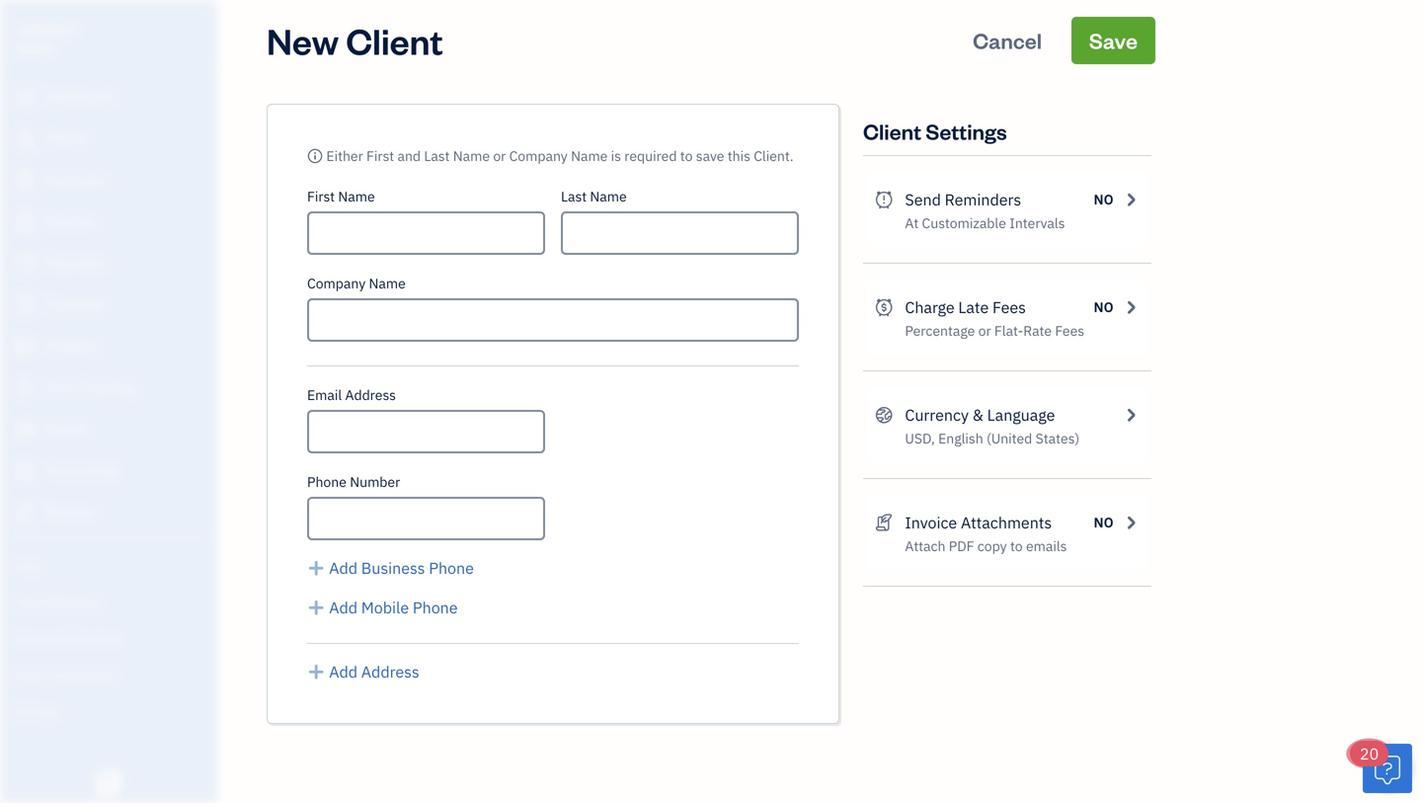 Task type: describe. For each thing, give the bounding box(es) containing it.
(united
[[987, 429, 1033, 447]]

company
[[16, 18, 77, 37]]

reminders
[[945, 189, 1022, 210]]

plus image for add business phone
[[307, 556, 325, 580]]

services
[[71, 630, 119, 646]]

team
[[15, 593, 46, 609]]

bank
[[15, 666, 43, 683]]

Last Name text field
[[561, 211, 799, 255]]

0 horizontal spatial to
[[680, 147, 693, 165]]

expense image
[[13, 295, 37, 315]]

1 horizontal spatial or
[[979, 322, 991, 340]]

Company Name text field
[[307, 298, 799, 342]]

payment image
[[13, 254, 37, 274]]

currency
[[905, 405, 969, 425]]

items
[[15, 630, 45, 646]]

pdf
[[949, 537, 975, 555]]

report image
[[13, 503, 37, 523]]

project image
[[13, 337, 37, 357]]

usd, english (united states)
[[905, 429, 1080, 447]]

mobile
[[361, 597, 409, 618]]

0 vertical spatial or
[[493, 147, 506, 165]]

Phone Number text field
[[307, 497, 545, 540]]

team members
[[15, 593, 101, 609]]

either first and last name or company name is required to save this client.
[[326, 147, 794, 165]]

0 vertical spatial phone
[[307, 473, 347, 491]]

chevronright image for charge late fees
[[1122, 295, 1140, 319]]

timer image
[[13, 378, 37, 398]]

items and services
[[15, 630, 119, 646]]

1 vertical spatial last
[[561, 187, 587, 205]]

save button
[[1072, 17, 1156, 64]]

0 vertical spatial settings
[[926, 117, 1007, 145]]

1 horizontal spatial first
[[367, 147, 394, 165]]

0 horizontal spatial company
[[307, 274, 366, 292]]

add address button
[[307, 660, 419, 684]]

charge
[[905, 297, 955, 318]]

add business phone
[[329, 558, 474, 578]]

company name
[[307, 274, 406, 292]]

email address
[[307, 386, 396, 404]]

attach
[[905, 537, 946, 555]]

states)
[[1036, 429, 1080, 447]]

1 horizontal spatial company
[[509, 147, 568, 165]]

address for email address
[[345, 386, 396, 404]]

either
[[326, 147, 363, 165]]

invoice attachments
[[905, 512, 1052, 533]]

business
[[361, 558, 425, 578]]

invoice
[[905, 512, 957, 533]]

invoices image
[[875, 511, 893, 534]]

apps
[[15, 557, 44, 573]]

save
[[1089, 26, 1138, 54]]

save
[[696, 147, 725, 165]]

name left is
[[571, 147, 608, 165]]

apps link
[[5, 548, 211, 583]]

phone number
[[307, 473, 400, 491]]

add address
[[329, 661, 419, 682]]

0 horizontal spatial client
[[346, 17, 443, 64]]

money image
[[13, 420, 37, 440]]

at
[[905, 214, 919, 232]]

20
[[1360, 743, 1379, 764]]

last name
[[561, 187, 627, 205]]

flat-
[[995, 322, 1024, 340]]

chevronright image for invoice attachments
[[1122, 511, 1140, 534]]

0 vertical spatial and
[[398, 147, 421, 165]]

add mobile phone button
[[307, 596, 458, 619]]

add for add address
[[329, 661, 358, 682]]

First Name text field
[[307, 211, 545, 255]]

dashboard image
[[13, 88, 37, 108]]

20 button
[[1350, 741, 1413, 793]]

main element
[[0, 0, 267, 803]]

invoice image
[[13, 212, 37, 232]]

bank connections link
[[5, 658, 211, 692]]

members
[[48, 593, 101, 609]]

1 horizontal spatial to
[[1010, 537, 1023, 555]]

0 vertical spatial fees
[[993, 297, 1026, 318]]



Task type: locate. For each thing, give the bounding box(es) containing it.
to right copy at the right
[[1010, 537, 1023, 555]]

3 no from the top
[[1094, 513, 1114, 531]]

percentage or flat-rate fees
[[905, 322, 1085, 340]]

chevronright image
[[1122, 403, 1140, 427]]

2 vertical spatial phone
[[413, 597, 458, 618]]

usd,
[[905, 429, 935, 447]]

new
[[267, 17, 339, 64]]

1 vertical spatial to
[[1010, 537, 1023, 555]]

client.
[[754, 147, 794, 165]]

charge late fees
[[905, 297, 1026, 318]]

fees right rate at the right of the page
[[1055, 322, 1085, 340]]

3 chevronright image from the top
[[1122, 511, 1140, 534]]

address right email
[[345, 386, 396, 404]]

0 vertical spatial chevronright image
[[1122, 188, 1140, 211]]

0 horizontal spatial and
[[48, 630, 69, 646]]

fees up flat-
[[993, 297, 1026, 318]]

attachments
[[961, 512, 1052, 533]]

plus image
[[307, 660, 325, 684]]

send
[[905, 189, 941, 210]]

1 vertical spatial fees
[[1055, 322, 1085, 340]]

no for charge late fees
[[1094, 298, 1114, 316]]

phone
[[307, 473, 347, 491], [429, 558, 474, 578], [413, 597, 458, 618]]

company
[[509, 147, 568, 165], [307, 274, 366, 292]]

phone for add mobile phone
[[413, 597, 458, 618]]

client right new
[[346, 17, 443, 64]]

phone left number
[[307, 473, 347, 491]]

add left business
[[329, 558, 358, 578]]

latereminders image
[[875, 188, 893, 211]]

address
[[345, 386, 396, 404], [361, 661, 419, 682]]

phone for add business phone
[[429, 558, 474, 578]]

1 horizontal spatial last
[[561, 187, 587, 205]]

to
[[680, 147, 693, 165], [1010, 537, 1023, 555]]

add business phone button
[[307, 556, 474, 580]]

add mobile phone
[[329, 597, 458, 618]]

3 add from the top
[[329, 661, 358, 682]]

no for send reminders
[[1094, 190, 1114, 208]]

cancel button
[[955, 17, 1060, 64]]

last
[[424, 147, 450, 165], [561, 187, 587, 205]]

and inside main element
[[48, 630, 69, 646]]

settings inside main element
[[15, 703, 60, 719]]

latefees image
[[875, 295, 893, 319]]

0 vertical spatial client
[[346, 17, 443, 64]]

name up first name text box at top left
[[453, 147, 490, 165]]

2 vertical spatial no
[[1094, 513, 1114, 531]]

1 vertical spatial first
[[307, 187, 335, 205]]

1 vertical spatial chevronright image
[[1122, 295, 1140, 319]]

0 horizontal spatial fees
[[993, 297, 1026, 318]]

first down "primary" icon
[[307, 187, 335, 205]]

add for add mobile phone
[[329, 597, 358, 618]]

name for company name
[[369, 274, 406, 292]]

2 chevronright image from the top
[[1122, 295, 1140, 319]]

emails
[[1026, 537, 1067, 555]]

0 horizontal spatial or
[[493, 147, 506, 165]]

settings down the bank
[[15, 703, 60, 719]]

1 horizontal spatial fees
[[1055, 322, 1085, 340]]

plus image for add mobile phone
[[307, 596, 325, 619]]

client up latereminders icon
[[863, 117, 922, 145]]

first
[[367, 147, 394, 165], [307, 187, 335, 205]]

phone right mobile
[[413, 597, 458, 618]]

2 vertical spatial chevronright image
[[1122, 511, 1140, 534]]

name down the either
[[338, 187, 375, 205]]

0 horizontal spatial first
[[307, 187, 335, 205]]

fees
[[993, 297, 1026, 318], [1055, 322, 1085, 340]]

2 plus image from the top
[[307, 596, 325, 619]]

chevronright image
[[1122, 188, 1140, 211], [1122, 295, 1140, 319], [1122, 511, 1140, 534]]

0 vertical spatial no
[[1094, 190, 1114, 208]]

0 vertical spatial address
[[345, 386, 396, 404]]

0 horizontal spatial settings
[[15, 703, 60, 719]]

and
[[398, 147, 421, 165], [48, 630, 69, 646]]

settings link
[[5, 694, 211, 729]]

2 no from the top
[[1094, 298, 1114, 316]]

copy
[[978, 537, 1007, 555]]

first right the either
[[367, 147, 394, 165]]

intervals
[[1010, 214, 1065, 232]]

0 vertical spatial plus image
[[307, 556, 325, 580]]

0 vertical spatial company
[[509, 147, 568, 165]]

1 horizontal spatial settings
[[926, 117, 1007, 145]]

2 vertical spatial add
[[329, 661, 358, 682]]

plus image up plus icon
[[307, 596, 325, 619]]

1 vertical spatial and
[[48, 630, 69, 646]]

chevronright image for send reminders
[[1122, 188, 1140, 211]]

1 vertical spatial phone
[[429, 558, 474, 578]]

freshbooks image
[[93, 771, 124, 795]]

items and services link
[[5, 621, 211, 656]]

percentage
[[905, 322, 975, 340]]

bank connections
[[15, 666, 116, 683]]

0 horizontal spatial last
[[424, 147, 450, 165]]

client
[[346, 17, 443, 64], [863, 117, 922, 145]]

currency & language
[[905, 405, 1055, 425]]

connections
[[46, 666, 116, 683]]

name down is
[[590, 187, 627, 205]]

Email Address text field
[[307, 410, 545, 453]]

resource center badge image
[[1363, 744, 1413, 793]]

add left mobile
[[329, 597, 358, 618]]

this
[[728, 147, 751, 165]]

name down first name text box at top left
[[369, 274, 406, 292]]

settings
[[926, 117, 1007, 145], [15, 703, 60, 719]]

language
[[987, 405, 1055, 425]]

1 add from the top
[[329, 558, 358, 578]]

last up first name text box at top left
[[424, 147, 450, 165]]

add right plus icon
[[329, 661, 358, 682]]

1 vertical spatial client
[[863, 117, 922, 145]]

add
[[329, 558, 358, 578], [329, 597, 358, 618], [329, 661, 358, 682]]

is
[[611, 147, 621, 165]]

address for add address
[[361, 661, 419, 682]]

name for first name
[[338, 187, 375, 205]]

company down first name
[[307, 274, 366, 292]]

0 vertical spatial add
[[329, 558, 358, 578]]

2 add from the top
[[329, 597, 358, 618]]

last down either first and last name or company name is required to save this client.
[[561, 187, 587, 205]]

and right items on the bottom left of the page
[[48, 630, 69, 646]]

phone down phone number text box
[[429, 558, 474, 578]]

cancel
[[973, 26, 1042, 54]]

1 horizontal spatial and
[[398, 147, 421, 165]]

required
[[625, 147, 677, 165]]

owner
[[16, 39, 55, 55]]

client image
[[13, 129, 37, 149]]

attach pdf copy to emails
[[905, 537, 1067, 555]]

number
[[350, 473, 400, 491]]

&
[[973, 405, 984, 425]]

new client
[[267, 17, 443, 64]]

chart image
[[13, 461, 37, 481]]

or
[[493, 147, 506, 165], [979, 322, 991, 340]]

add for add business phone
[[329, 558, 358, 578]]

address down add mobile phone
[[361, 661, 419, 682]]

estimate image
[[13, 171, 37, 191]]

send reminders
[[905, 189, 1022, 210]]

1 no from the top
[[1094, 190, 1114, 208]]

currencyandlanguage image
[[875, 403, 893, 427]]

1 vertical spatial plus image
[[307, 596, 325, 619]]

1 vertical spatial company
[[307, 274, 366, 292]]

no for invoice attachments
[[1094, 513, 1114, 531]]

0 vertical spatial last
[[424, 147, 450, 165]]

name
[[453, 147, 490, 165], [571, 147, 608, 165], [338, 187, 375, 205], [590, 187, 627, 205], [369, 274, 406, 292]]

team members link
[[5, 585, 211, 619]]

0 vertical spatial first
[[367, 147, 394, 165]]

client settings
[[863, 117, 1007, 145]]

1 vertical spatial add
[[329, 597, 358, 618]]

company owner
[[16, 18, 77, 55]]

and right the either
[[398, 147, 421, 165]]

rate
[[1024, 322, 1052, 340]]

no
[[1094, 190, 1114, 208], [1094, 298, 1114, 316], [1094, 513, 1114, 531]]

to left save on the top
[[680, 147, 693, 165]]

address inside button
[[361, 661, 419, 682]]

english
[[939, 429, 984, 447]]

1 vertical spatial no
[[1094, 298, 1114, 316]]

1 plus image from the top
[[307, 556, 325, 580]]

customizable
[[922, 214, 1007, 232]]

1 horizontal spatial client
[[863, 117, 922, 145]]

0 vertical spatial to
[[680, 147, 693, 165]]

plus image left business
[[307, 556, 325, 580]]

1 vertical spatial or
[[979, 322, 991, 340]]

primary image
[[307, 147, 323, 165]]

1 vertical spatial address
[[361, 661, 419, 682]]

email
[[307, 386, 342, 404]]

1 vertical spatial settings
[[15, 703, 60, 719]]

first name
[[307, 187, 375, 205]]

late
[[959, 297, 989, 318]]

at customizable intervals
[[905, 214, 1065, 232]]

name for last name
[[590, 187, 627, 205]]

1 chevronright image from the top
[[1122, 188, 1140, 211]]

company up last name
[[509, 147, 568, 165]]

plus image
[[307, 556, 325, 580], [307, 596, 325, 619]]

settings up send reminders
[[926, 117, 1007, 145]]



Task type: vqa. For each thing, say whether or not it's contained in the screenshot.
Address corresponding to Add Address
yes



